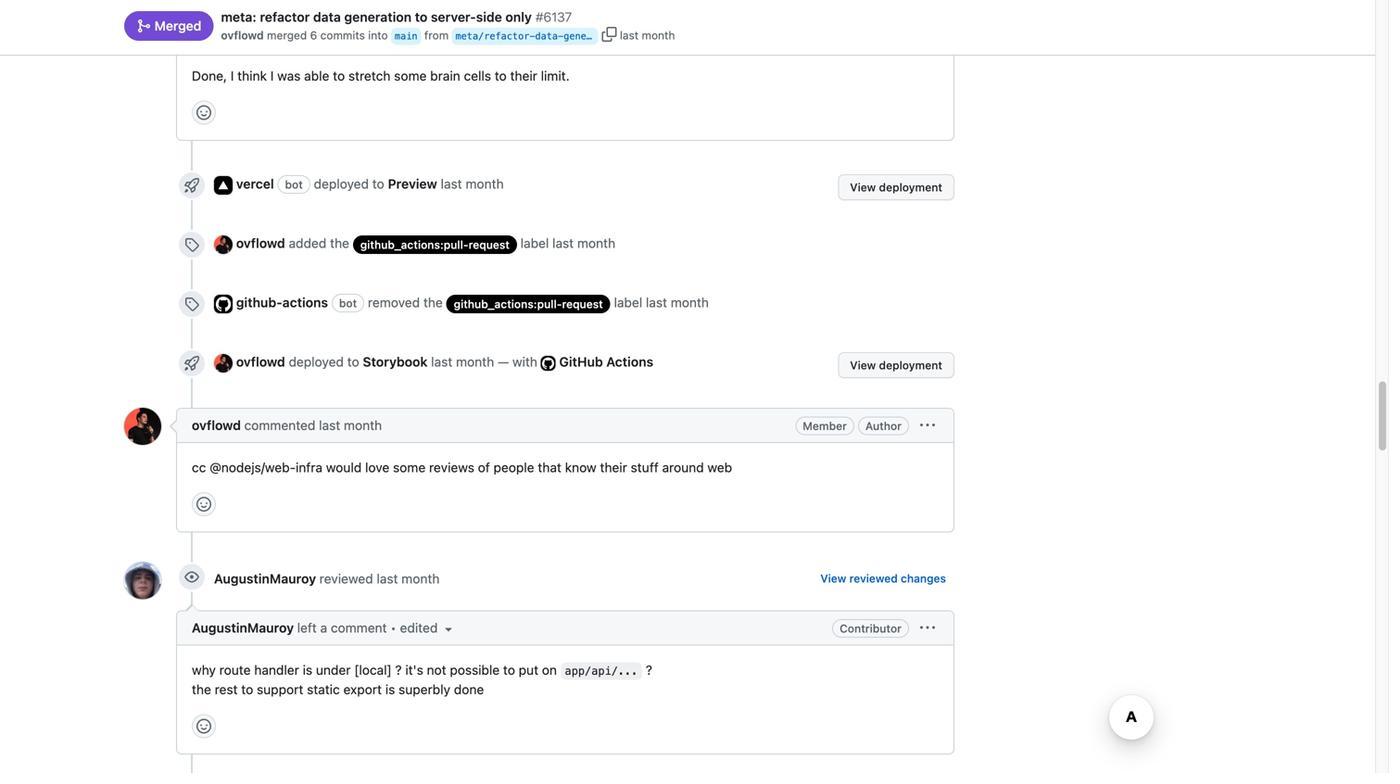 Task type: describe. For each thing, give the bounding box(es) containing it.
cc @nodejs/web-infra would love some reviews of people that know their stuff around web
[[192, 460, 733, 475]]

only
[[506, 9, 532, 25]]

@vercel image
[[214, 176, 233, 194]]

of
[[478, 460, 490, 475]]

github_actions:pull- for added
[[360, 238, 469, 251]]

don't worry, what you've updated is great.
[[208, 34, 461, 49]]

@nodejs/web-
[[210, 460, 296, 475]]

0 vertical spatial label last month
[[521, 235, 616, 251]]

bot removed   the github_actions:pull-request
[[339, 295, 603, 310]]

1 horizontal spatial label
[[614, 295, 643, 310]]

done,
[[192, 68, 227, 83]]

git merge image
[[136, 19, 151, 34]]

augustinmauroy left a comment
[[192, 620, 391, 635]]

what
[[284, 34, 313, 49]]

storybook
[[363, 354, 428, 369]]

the inside why route handler is under [local] ? it's not possible to put on app/api/... ? the rest to support static export is superbly done
[[192, 682, 211, 697]]

deployed to preview last month
[[314, 176, 504, 191]]

meta/refactor-
[[456, 31, 535, 42]]

preview
[[388, 176, 437, 191]]

request for removed
[[562, 297, 603, 310]]

•
[[391, 620, 397, 635]]

augustinmauroy link for augustinmauroy left a comment
[[192, 620, 294, 635]]

github-actions link
[[236, 295, 328, 310]]

worry,
[[244, 34, 281, 49]]

last month
[[620, 29, 675, 42]]

show options image
[[921, 418, 935, 433]]

app/api/...
[[565, 665, 638, 678]]

ovflowd added   the github_actions:pull-request
[[236, 235, 510, 251]]

ovflowd for ovflowd deployed to storybook last month — with
[[236, 354, 285, 369]]

the for added
[[330, 235, 349, 251]]

comment
[[331, 620, 387, 635]]

contributor
[[840, 622, 902, 635]]

export
[[344, 682, 382, 697]]

1 view deployment from the top
[[850, 181, 943, 194]]

stuff
[[631, 460, 659, 475]]

meta: refactor data generation to server-side only #6137
[[221, 9, 572, 25]]

ovflowd link down meta:
[[221, 27, 264, 44]]

#6137
[[536, 9, 572, 25]]

augustinmauroy image
[[124, 562, 161, 599]]

great.
[[426, 34, 461, 49]]

github-actions
[[236, 295, 328, 310]]

updated
[[360, 34, 409, 49]]

refactor
[[260, 9, 310, 25]]

actions
[[283, 295, 328, 310]]

not
[[427, 662, 447, 678]]

main
[[395, 31, 418, 42]]

done
[[454, 682, 484, 697]]

web
[[708, 460, 733, 475]]

1 view deployment link from the top
[[838, 174, 955, 200]]

able
[[304, 68, 330, 83]]

meta/refactor-data-generation link
[[456, 28, 621, 45]]

2 vertical spatial view
[[821, 572, 847, 585]]

augustinmauroy for augustinmauroy reviewed last month
[[214, 571, 316, 586]]

1 add or remove reactions image from the top
[[197, 105, 211, 120]]

1 vertical spatial deployed
[[289, 354, 344, 369]]

to left the put
[[503, 662, 515, 678]]

commits
[[320, 29, 365, 42]]

you've
[[317, 34, 356, 49]]

data
[[313, 9, 341, 25]]

left
[[297, 620, 317, 635]]

2 deployment from the top
[[879, 359, 943, 372]]

superbly
[[399, 682, 451, 697]]

vercel
[[236, 176, 274, 191]]

—
[[498, 354, 509, 369]]

merged
[[151, 18, 202, 34]]

1 deployment from the top
[[879, 181, 943, 194]]

main link
[[395, 28, 418, 45]]

ovflowd deployed to storybook last month — with
[[236, 354, 541, 369]]

[local]
[[354, 662, 392, 678]]

support
[[257, 682, 304, 697]]

route
[[219, 662, 251, 678]]

1 vertical spatial label last month
[[614, 295, 709, 310]]

view reviewed changes
[[821, 572, 947, 585]]

meta:
[[221, 9, 257, 25]]

2 i from the left
[[270, 68, 274, 83]]

know
[[565, 460, 597, 475]]

added
[[289, 235, 327, 251]]

handler
[[254, 662, 299, 678]]

0 vertical spatial deployed
[[314, 176, 369, 191]]

1 add or remove reactions element from the top
[[192, 101, 216, 125]]

bot for bot
[[285, 178, 303, 191]]

why
[[192, 662, 216, 678]]

view reviewed changes link
[[812, 566, 955, 592]]

2 add or remove reactions element from the top
[[192, 492, 216, 516]]

github actions link
[[559, 354, 654, 369]]

copy image
[[602, 27, 617, 42]]

commented
[[244, 418, 316, 433]]

@github actions image
[[214, 295, 233, 313]]

under
[[316, 662, 351, 678]]

1 vertical spatial their
[[600, 460, 627, 475]]

changes
[[901, 572, 947, 585]]

github actions
[[559, 354, 654, 369]]

vercel link
[[236, 176, 274, 191]]

to right the able
[[333, 68, 345, 83]]

side
[[476, 9, 502, 25]]

ovflowd merged 6 commits into main from meta/refactor-data-generation
[[221, 29, 621, 42]]

to left the storybook
[[347, 354, 359, 369]]

meta: refactor data generation to server-side only link
[[221, 7, 532, 27]]

github-
[[236, 295, 283, 310]]

reviewed for view
[[850, 572, 898, 585]]

ovflowd link down github-
[[236, 354, 285, 369]]

rest
[[215, 682, 238, 697]]

ovflowd link left added
[[236, 235, 285, 251]]



Task type: vqa. For each thing, say whether or not it's contained in the screenshot.
"eye" icon
yes



Task type: locate. For each thing, give the bounding box(es) containing it.
1 vertical spatial view deployment
[[850, 359, 943, 372]]

cc
[[192, 460, 206, 475]]

the right removed
[[424, 295, 443, 310]]

tag image for ovflowd
[[184, 237, 199, 252]]

0 horizontal spatial ?
[[395, 662, 402, 678]]

0 vertical spatial is
[[413, 34, 423, 49]]

0 vertical spatial github_actions:pull-request link
[[353, 235, 517, 254]]

that
[[538, 460, 562, 475]]

the inside bot removed   the github_actions:pull-request
[[424, 295, 443, 310]]

3 add or remove reactions element from the top
[[192, 714, 216, 738]]

augustinmauroy
[[214, 571, 316, 586], [192, 620, 294, 635]]

1 horizontal spatial request
[[562, 297, 603, 310]]

2 horizontal spatial is
[[413, 34, 423, 49]]

0 vertical spatial augustinmauroy
[[214, 571, 316, 586]]

request inside bot removed   the github_actions:pull-request
[[562, 297, 603, 310]]

0 horizontal spatial label
[[521, 235, 549, 251]]

rocket image
[[184, 178, 199, 193]]

github_actions:pull- for removed
[[454, 297, 562, 310]]

github_actions:pull- inside bot removed   the github_actions:pull-request
[[454, 297, 562, 310]]

deployed
[[314, 176, 369, 191], [289, 354, 344, 369]]

0 vertical spatial the
[[330, 235, 349, 251]]

1 vertical spatial add or remove reactions element
[[192, 492, 216, 516]]

brain
[[430, 68, 461, 83]]

request inside 'ovflowd added   the github_actions:pull-request'
[[469, 238, 510, 251]]

0 vertical spatial generation
[[344, 9, 412, 25]]

generation
[[344, 9, 412, 25], [564, 31, 621, 42]]

add or remove reactions element
[[192, 101, 216, 125], [192, 492, 216, 516], [192, 714, 216, 738]]

1 vertical spatial the
[[424, 295, 443, 310]]

is up static
[[303, 662, 313, 678]]

is
[[413, 34, 423, 49], [303, 662, 313, 678], [386, 682, 395, 697]]

i left think
[[231, 68, 234, 83]]

ovflowd inside 'ovflowd added   the github_actions:pull-request'
[[236, 235, 285, 251]]

the
[[330, 235, 349, 251], [424, 295, 443, 310], [192, 682, 211, 697]]

1 vertical spatial deployed link
[[289, 354, 344, 369]]

i left was
[[270, 68, 274, 83]]

0 vertical spatial deployed link
[[314, 176, 369, 191]]

tag image left the @github actions image
[[184, 297, 199, 311]]

0 vertical spatial add or remove reactions element
[[192, 101, 216, 125]]

1 horizontal spatial ?
[[646, 662, 653, 678]]

1 i from the left
[[231, 68, 234, 83]]

augustinmauroy up "route"
[[192, 620, 294, 635]]

from
[[424, 29, 449, 42]]

reviewed left changes
[[850, 572, 898, 585]]

1 vertical spatial is
[[303, 662, 313, 678]]

the inside 'ovflowd added   the github_actions:pull-request'
[[330, 235, 349, 251]]

the down why
[[192, 682, 211, 697]]

augustinmauroy link for augustinmauroy reviewed last month
[[214, 571, 316, 586]]

0 vertical spatial bot
[[285, 178, 303, 191]]

0 vertical spatial request
[[469, 238, 510, 251]]

0 vertical spatial some
[[394, 68, 427, 83]]

think
[[238, 68, 267, 83]]

1 vertical spatial deployment
[[879, 359, 943, 372]]

augustinmauroy up augustinmauroy left a comment
[[214, 571, 316, 586]]

reviewed up comment
[[320, 571, 373, 586]]

to up ovflowd merged 6 commits into main from meta/refactor-data-generation
[[415, 9, 428, 25]]

github
[[559, 354, 603, 369]]

1 tag image from the top
[[184, 237, 199, 252]]

to
[[415, 9, 428, 25], [333, 68, 345, 83], [495, 68, 507, 83], [372, 176, 385, 191], [347, 354, 359, 369], [503, 662, 515, 678], [241, 682, 253, 697]]

show options image
[[921, 621, 935, 635]]

add or remove reactions element down rest
[[192, 714, 216, 738]]

static
[[307, 682, 340, 697]]

0 horizontal spatial i
[[231, 68, 234, 83]]

augustinmauroy for augustinmauroy left a comment
[[192, 620, 294, 635]]

0 horizontal spatial request
[[469, 238, 510, 251]]

0 vertical spatial view deployment link
[[838, 174, 955, 200]]

1 horizontal spatial generation
[[564, 31, 621, 42]]

1 vertical spatial augustinmauroy link
[[192, 620, 294, 635]]

2 view deployment from the top
[[850, 359, 943, 372]]

some left brain
[[394, 68, 427, 83]]

add or remove reactions image down why
[[197, 719, 211, 734]]

reviewed inside view reviewed changes link
[[850, 572, 898, 585]]

into
[[368, 29, 388, 42]]

ovflowd for ovflowd commented last month
[[192, 418, 241, 433]]

deployed down actions
[[289, 354, 344, 369]]

reviewed for augustinmauroy
[[320, 571, 373, 586]]

github_actions:pull-request link down the preview link
[[353, 235, 517, 254]]

3 add or remove reactions image from the top
[[197, 719, 211, 734]]

0 horizontal spatial reviewed
[[320, 571, 373, 586]]

1 horizontal spatial reviewed
[[850, 572, 898, 585]]

2 add or remove reactions image from the top
[[197, 497, 211, 512]]

github_actions:pull- down the preview link
[[360, 238, 469, 251]]

add or remove reactions image down cc
[[197, 497, 211, 512]]

view deployment
[[850, 181, 943, 194], [850, 359, 943, 372]]

1 vertical spatial view deployment link
[[838, 352, 955, 378]]

around
[[662, 460, 704, 475]]

ovflowd commented last month
[[192, 418, 382, 433]]

1 horizontal spatial bot
[[339, 297, 357, 310]]

2 vertical spatial add or remove reactions image
[[197, 719, 211, 734]]

their
[[510, 68, 538, 83], [600, 460, 627, 475]]

0 vertical spatial add or remove reactions image
[[197, 105, 211, 120]]

github_actions:pull- inside 'ovflowd added   the github_actions:pull-request'
[[360, 238, 469, 251]]

view deployment link
[[838, 174, 955, 200], [838, 352, 955, 378]]

0 vertical spatial deployment
[[879, 181, 943, 194]]

0 vertical spatial tag image
[[184, 237, 199, 252]]

1 vertical spatial some
[[393, 460, 426, 475]]

add or remove reactions image
[[197, 105, 211, 120], [197, 497, 211, 512], [197, 719, 211, 734]]

request up bot removed   the github_actions:pull-request
[[469, 238, 510, 251]]

0 horizontal spatial the
[[192, 682, 211, 697]]

0 horizontal spatial is
[[303, 662, 313, 678]]

1 vertical spatial augustinmauroy
[[192, 620, 294, 635]]

0 vertical spatial label
[[521, 235, 549, 251]]

limit.
[[541, 68, 570, 83]]

1 vertical spatial bot
[[339, 297, 357, 310]]

ovflowd
[[221, 29, 264, 42], [236, 235, 285, 251], [236, 354, 285, 369], [192, 418, 241, 433]]

0 vertical spatial github_actions:pull-
[[360, 238, 469, 251]]

was
[[277, 68, 301, 83]]

triangle down image
[[441, 622, 456, 637]]

deployed up 'ovflowd added   the github_actions:pull-request'
[[314, 176, 369, 191]]

last month link
[[441, 174, 504, 194], [553, 235, 616, 251], [646, 295, 709, 310], [431, 352, 494, 372], [319, 418, 382, 433], [377, 571, 440, 586]]

github_actions:pull-request link
[[353, 235, 517, 254], [446, 295, 611, 313]]

1 vertical spatial generation
[[564, 31, 621, 42]]

actions
[[607, 354, 654, 369]]

to right cells
[[495, 68, 507, 83]]

month
[[642, 29, 675, 42], [466, 176, 504, 191], [578, 235, 616, 251], [671, 295, 709, 310], [456, 354, 494, 369], [344, 418, 382, 433], [402, 571, 440, 586]]

cells
[[464, 68, 491, 83]]

augustinmauroy reviewed last month
[[214, 571, 440, 586]]

2 tag image from the top
[[184, 297, 199, 311]]

edited
[[400, 620, 441, 635]]

add or remove reactions element down done, at the left
[[192, 101, 216, 125]]

bot inside bot removed   the github_actions:pull-request
[[339, 297, 357, 310]]

is left from
[[413, 34, 423, 49]]

generation up into
[[344, 9, 412, 25]]

removed
[[368, 295, 420, 310]]

? left it's
[[395, 662, 402, 678]]

reviews
[[429, 460, 475, 475]]

ovflowd left added
[[236, 235, 285, 251]]

request for added
[[469, 238, 510, 251]]

request up github
[[562, 297, 603, 310]]

storybook link
[[363, 354, 428, 369]]

eye image
[[184, 570, 199, 584]]

0 horizontal spatial generation
[[344, 9, 412, 25]]

view for 1st view deployment link from the top
[[850, 181, 876, 194]]

is down [local]
[[386, 682, 395, 697]]

? right app/api/...
[[646, 662, 653, 678]]

the for removed
[[424, 295, 443, 310]]

label up actions
[[614, 295, 643, 310]]

@ovflowd image
[[124, 0, 161, 19], [214, 235, 233, 254], [214, 354, 233, 372], [124, 408, 161, 445]]

request
[[469, 238, 510, 251], [562, 297, 603, 310]]

2 view deployment link from the top
[[838, 352, 955, 378]]

last
[[620, 29, 639, 42], [441, 176, 462, 191], [553, 235, 574, 251], [646, 295, 667, 310], [431, 354, 453, 369], [319, 418, 340, 433], [377, 571, 398, 586]]

ovflowd down meta:
[[221, 29, 264, 42]]

augustinmauroy link
[[214, 571, 316, 586], [192, 620, 294, 635]]

tag image down rocket icon
[[184, 237, 199, 252]]

put
[[519, 662, 539, 678]]

1 horizontal spatial the
[[330, 235, 349, 251]]

github_actions:pull- up —
[[454, 297, 562, 310]]

don't
[[208, 34, 241, 49]]

1 vertical spatial label
[[614, 295, 643, 310]]

deployed link down actions
[[289, 354, 344, 369]]

why route handler is under [local] ? it's not possible to put on app/api/... ? the rest to support static export is superbly done
[[192, 662, 653, 697]]

2 vertical spatial is
[[386, 682, 395, 697]]

data-
[[535, 31, 564, 42]]

the right added
[[330, 235, 349, 251]]

1 vertical spatial github_actions:pull-request link
[[446, 295, 611, 313]]

label up bot removed   the github_actions:pull-request
[[521, 235, 549, 251]]

on
[[542, 662, 557, 678]]

possible
[[450, 662, 500, 678]]

tag image for github-actions
[[184, 297, 199, 311]]

add or remove reactions element down cc
[[192, 492, 216, 516]]

deployed link up 'ovflowd added   the github_actions:pull-request'
[[314, 176, 369, 191]]

to left the preview link
[[372, 176, 385, 191]]

1 horizontal spatial i
[[270, 68, 274, 83]]

infra
[[296, 460, 323, 475]]

0 vertical spatial their
[[510, 68, 538, 83]]

it's
[[406, 662, 424, 678]]

server-
[[431, 9, 476, 25]]

view for 1st view deployment link from the bottom of the page
[[850, 359, 876, 372]]

their left stuff on the bottom left of page
[[600, 460, 627, 475]]

ovflowd link up cc
[[192, 418, 241, 433]]

1 ? from the left
[[395, 662, 402, 678]]

0 horizontal spatial their
[[510, 68, 538, 83]]

generation inside ovflowd merged 6 commits into main from meta/refactor-data-generation
[[564, 31, 621, 42]]

would
[[326, 460, 362, 475]]

1 vertical spatial add or remove reactions image
[[197, 497, 211, 512]]

people
[[494, 460, 535, 475]]

1 vertical spatial view
[[850, 359, 876, 372]]

github_actions:pull-request link up with
[[446, 295, 611, 313]]

bot right vercel
[[285, 178, 303, 191]]

stretch
[[349, 68, 391, 83]]

2 vertical spatial the
[[192, 682, 211, 697]]

0 vertical spatial view deployment
[[850, 181, 943, 194]]

to right rest
[[241, 682, 253, 697]]

2 vertical spatial add or remove reactions element
[[192, 714, 216, 738]]

author
[[866, 419, 902, 432]]

add or remove reactions image down done, at the left
[[197, 105, 211, 120]]

with
[[513, 354, 538, 369]]

label
[[521, 235, 549, 251], [614, 295, 643, 310]]

deployed link
[[314, 176, 369, 191], [289, 354, 344, 369]]

their left limit. on the top of the page
[[510, 68, 538, 83]]

done, i think i was able to stretch some brain cells to their limit.
[[192, 68, 570, 83]]

augustinmauroy link up "route"
[[192, 620, 294, 635]]

generation down #6137 at the top of the page
[[564, 31, 621, 42]]

6
[[310, 29, 317, 42]]

preview link
[[388, 176, 437, 191]]

some right "love"
[[393, 460, 426, 475]]

1 vertical spatial github_actions:pull-
[[454, 297, 562, 310]]

a
[[320, 620, 327, 635]]

bot for bot removed   the github_actions:pull-request
[[339, 297, 357, 310]]

0 vertical spatial augustinmauroy link
[[214, 571, 316, 586]]

1 vertical spatial tag image
[[184, 297, 199, 311]]

some
[[394, 68, 427, 83], [393, 460, 426, 475]]

2 horizontal spatial the
[[424, 295, 443, 310]]

1 horizontal spatial is
[[386, 682, 395, 697]]

rocket image
[[184, 356, 199, 371]]

deployment
[[879, 181, 943, 194], [879, 359, 943, 372]]

ovflowd up cc
[[192, 418, 241, 433]]

2 ? from the left
[[646, 662, 653, 678]]

github_actions:pull-
[[360, 238, 469, 251], [454, 297, 562, 310]]

0 horizontal spatial bot
[[285, 178, 303, 191]]

0 vertical spatial view
[[850, 181, 876, 194]]

augustinmauroy link up augustinmauroy left a comment
[[214, 571, 316, 586]]

ovflowd down github-
[[236, 354, 285, 369]]

1 horizontal spatial their
[[600, 460, 627, 475]]

1 vertical spatial request
[[562, 297, 603, 310]]

ovflowd for ovflowd merged 6 commits into main from meta/refactor-data-generation
[[221, 29, 264, 42]]

ovflowd for ovflowd added   the github_actions:pull-request
[[236, 235, 285, 251]]

edited button
[[400, 618, 456, 638]]

ovflowd link
[[221, 27, 264, 44], [236, 235, 285, 251], [236, 354, 285, 369], [192, 418, 241, 433]]

bot right actions
[[339, 297, 357, 310]]

member
[[803, 419, 847, 432]]

tag image
[[184, 237, 199, 252], [184, 297, 199, 311]]



